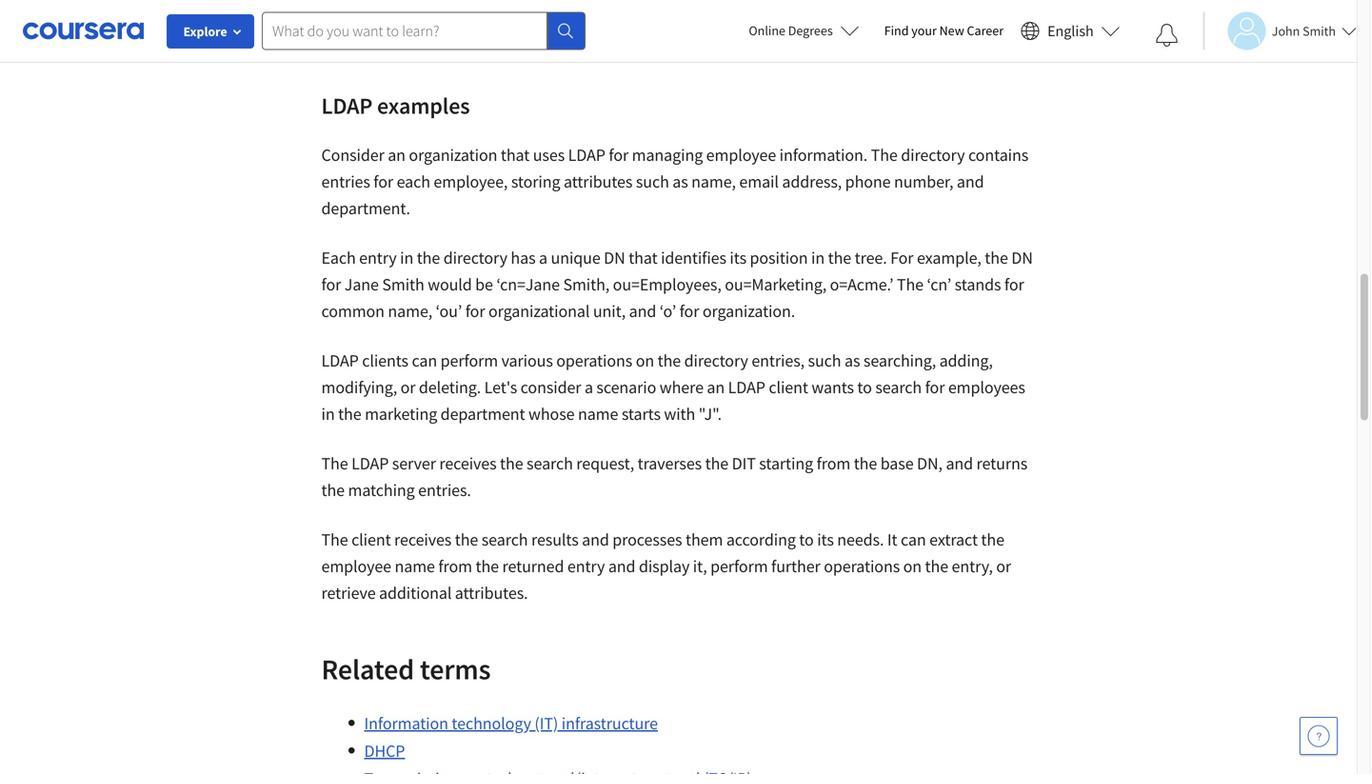 Task type: locate. For each thing, give the bounding box(es) containing it.
0 vertical spatial from
[[817, 453, 851, 474]]

1 vertical spatial employee
[[321, 556, 391, 577]]

1 vertical spatial perform
[[711, 556, 768, 577]]

name up additional
[[395, 556, 435, 577]]

to up further
[[799, 529, 814, 550]]

1 vertical spatial directory
[[444, 247, 508, 269]]

employee
[[706, 144, 776, 166], [321, 556, 391, 577]]

a left scenario
[[585, 377, 593, 398]]

each
[[321, 247, 356, 269]]

1 horizontal spatial directory
[[684, 350, 748, 371]]

operations down needs.
[[824, 556, 900, 577]]

0 vertical spatial (it)
[[581, 22, 604, 44]]

can inside the "ldap clients can perform various operations on the directory entries, such as searching, adding, modifying, or deleting. let's consider a scenario where an ldap client wants to search for employees in the marketing department whose name starts with "j"."
[[412, 350, 437, 371]]

0 horizontal spatial name,
[[388, 300, 433, 322]]

employee up email at right
[[706, 144, 776, 166]]

operations
[[556, 350, 633, 371], [824, 556, 900, 577]]

that up the storing
[[501, 144, 530, 166]]

1 vertical spatial operations
[[824, 556, 900, 577]]

2 horizontal spatial directory
[[901, 144, 965, 166]]

name, left email at right
[[692, 171, 736, 192]]

search inside the "ldap clients can perform various operations on the directory entries, such as searching, adding, modifying, or deleting. let's consider a scenario where an ldap client wants to search for employees in the marketing department whose name starts with "j"."
[[876, 377, 922, 398]]

a right has
[[539, 247, 548, 269]]

1 horizontal spatial such
[[808, 350, 841, 371]]

where
[[660, 377, 704, 398]]

operations up scenario
[[556, 350, 633, 371]]

as down managing
[[673, 171, 688, 192]]

storing
[[511, 171, 560, 192]]

name
[[578, 403, 618, 425], [395, 556, 435, 577]]

receives up additional
[[394, 529, 452, 550]]

1 vertical spatial name
[[395, 556, 435, 577]]

client down the matching
[[351, 529, 391, 550]]

an up "j".
[[707, 377, 725, 398]]

0 horizontal spatial or
[[401, 377, 416, 398]]

smith right the john
[[1303, 22, 1336, 40]]

scenario
[[597, 377, 656, 398]]

as inside consider an organization that uses ldap for managing employee information. the directory contains entries for each employee, storing attributes such as name, email address, phone number, and department.
[[673, 171, 688, 192]]

in
[[400, 247, 414, 269], [811, 247, 825, 269], [321, 403, 335, 425]]

0 vertical spatial perform
[[441, 350, 498, 371]]

each entry in the directory has a unique dn that identifies its position in the tree. for example, the dn for jane smith would be 'cn=jane smith, ou=employees, ou=marketing, o=acme.' the 'cn' stands for common name, 'ou' for organizational unit, and 'o' for organization.
[[321, 247, 1033, 322]]

0 horizontal spatial entry
[[359, 247, 397, 269]]

(it) inside information technology (it) infrastructure dhcp
[[535, 713, 558, 734]]

1 horizontal spatial that
[[629, 247, 658, 269]]

0 horizontal spatial a
[[539, 247, 548, 269]]

"j".
[[699, 403, 722, 425]]

1 horizontal spatial to
[[799, 529, 814, 550]]

1 horizontal spatial smith
[[1303, 22, 1336, 40]]

as
[[673, 171, 688, 192], [845, 350, 860, 371]]

dn right example,
[[1012, 247, 1033, 269]]

0 vertical spatial employee
[[706, 144, 776, 166]]

1 horizontal spatial name,
[[692, 171, 736, 192]]

1 vertical spatial entry
[[567, 556, 605, 577]]

from right "starting"
[[817, 453, 851, 474]]

can right it
[[901, 529, 926, 550]]

it,
[[693, 556, 707, 577]]

2 horizontal spatial to
[[858, 377, 872, 398]]

its left needs.
[[817, 529, 834, 550]]

information technology (it) terms: a to z glossary link
[[408, 22, 762, 44]]

its inside each entry in the directory has a unique dn that identifies its position in the tree. for example, the dn for jane smith would be 'cn=jane smith, ou=employees, ou=marketing, o=acme.' the 'cn' stands for common name, 'ou' for organizational unit, and 'o' for organization.
[[730, 247, 747, 269]]

1 horizontal spatial an
[[707, 377, 725, 398]]

its left position
[[730, 247, 747, 269]]

technology
[[495, 22, 577, 44]]

for inside the "ldap clients can perform various operations on the directory entries, such as searching, adding, modifying, or deleting. let's consider a scenario where an ldap client wants to search for employees in the marketing department whose name starts with "j"."
[[925, 377, 945, 398]]

(it) left terms:
[[581, 22, 604, 44]]

john smith button
[[1204, 12, 1357, 50]]

explore
[[183, 23, 227, 40]]

a
[[659, 22, 668, 44]]

more:
[[361, 22, 404, 44]]

search down whose
[[527, 453, 573, 474]]

0 horizontal spatial that
[[501, 144, 530, 166]]

an
[[388, 144, 406, 166], [707, 377, 725, 398]]

ldap down entries,
[[728, 377, 766, 398]]

0 horizontal spatial as
[[673, 171, 688, 192]]

client down entries,
[[769, 377, 808, 398]]

an inside consider an organization that uses ldap for managing employee information. the directory contains entries for each employee, storing attributes such as name, email address, phone number, and department.
[[388, 144, 406, 166]]

1 horizontal spatial its
[[817, 529, 834, 550]]

0 vertical spatial on
[[636, 350, 654, 371]]

tree.
[[855, 247, 887, 269]]

'ou'
[[436, 300, 462, 322]]

and left 'o'
[[629, 300, 656, 322]]

1 vertical spatial information
[[364, 713, 448, 734]]

entry down 'results'
[[567, 556, 605, 577]]

to right wants
[[858, 377, 872, 398]]

0 vertical spatial such
[[636, 171, 669, 192]]

1 vertical spatial from
[[438, 556, 472, 577]]

read
[[321, 22, 358, 44]]

ldap up consider on the left of the page
[[321, 91, 373, 120]]

1 vertical spatial to
[[858, 377, 872, 398]]

0 vertical spatial to
[[671, 22, 686, 44]]

1 vertical spatial or
[[996, 556, 1011, 577]]

its inside the client receives the search results and processes them according to its needs. it can extract the employee name from the returned entry and display it, perform further operations on the entry, or retrieve additional attributes.
[[817, 529, 834, 550]]

0 vertical spatial as
[[673, 171, 688, 192]]

0 vertical spatial name,
[[692, 171, 736, 192]]

or inside the client receives the search results and processes them according to its needs. it can extract the employee name from the returned entry and display it, perform further operations on the entry, or retrieve additional attributes.
[[996, 556, 1011, 577]]

ldap clients can perform various operations on the directory entries, such as searching, adding, modifying, or deleting. let's consider a scenario where an ldap client wants to search for employees in the marketing department whose name starts with "j".
[[321, 350, 1026, 425]]

2 vertical spatial to
[[799, 529, 814, 550]]

a inside the "ldap clients can perform various operations on the directory entries, such as searching, adding, modifying, or deleting. let's consider a scenario where an ldap client wants to search for employees in the marketing department whose name starts with "j"."
[[585, 377, 593, 398]]

processes
[[613, 529, 682, 550]]

to
[[671, 22, 686, 44], [858, 377, 872, 398], [799, 529, 814, 550]]

searching,
[[864, 350, 936, 371]]

client
[[769, 377, 808, 398], [351, 529, 391, 550]]

email
[[739, 171, 779, 192]]

1 vertical spatial a
[[585, 377, 593, 398]]

1 horizontal spatial dn
[[1012, 247, 1033, 269]]

ldap inside consider an organization that uses ldap for managing employee information. the directory contains entries for each employee, storing attributes such as name, email address, phone number, and department.
[[568, 144, 606, 166]]

1 vertical spatial (it)
[[535, 713, 558, 734]]

2 vertical spatial directory
[[684, 350, 748, 371]]

ldap
[[321, 91, 373, 120], [568, 144, 606, 166], [321, 350, 359, 371], [728, 377, 766, 398], [351, 453, 389, 474]]

1 vertical spatial smith
[[382, 274, 424, 295]]

search down searching,
[[876, 377, 922, 398]]

0 vertical spatial receives
[[439, 453, 497, 474]]

find your new career link
[[875, 19, 1013, 43]]

search up the returned
[[482, 529, 528, 550]]

1 horizontal spatial (it)
[[581, 22, 604, 44]]

ldap up attributes
[[568, 144, 606, 166]]

1 horizontal spatial as
[[845, 350, 860, 371]]

0 vertical spatial its
[[730, 247, 747, 269]]

1 horizontal spatial operations
[[824, 556, 900, 577]]

the up would
[[417, 247, 440, 269]]

infrastructure
[[562, 713, 658, 734]]

0 horizontal spatial in
[[321, 403, 335, 425]]

1 horizontal spatial on
[[903, 556, 922, 577]]

0 horizontal spatial dn
[[604, 247, 625, 269]]

0 vertical spatial operations
[[556, 350, 633, 371]]

the up entry,
[[981, 529, 1005, 550]]

0 horizontal spatial operations
[[556, 350, 633, 371]]

information up 'dhcp'
[[364, 713, 448, 734]]

in down modifying,
[[321, 403, 335, 425]]

1 vertical spatial its
[[817, 529, 834, 550]]

1 vertical spatial client
[[351, 529, 391, 550]]

the up where
[[658, 350, 681, 371]]

modifying,
[[321, 377, 397, 398]]

smith right "jane"
[[382, 274, 424, 295]]

0 horizontal spatial name
[[395, 556, 435, 577]]

1 horizontal spatial client
[[769, 377, 808, 398]]

receives inside the client receives the search results and processes them according to its needs. it can extract the employee name from the returned entry and display it, perform further operations on the entry, or retrieve additional attributes.
[[394, 529, 452, 550]]

1 horizontal spatial in
[[400, 247, 414, 269]]

or up marketing
[[401, 377, 416, 398]]

that up ou=employees,
[[629, 247, 658, 269]]

0 horizontal spatial employee
[[321, 556, 391, 577]]

for down adding,
[[925, 377, 945, 398]]

traverses
[[638, 453, 702, 474]]

employee inside the client receives the search results and processes them according to its needs. it can extract the employee name from the returned entry and display it, perform further operations on the entry, or retrieve additional attributes.
[[321, 556, 391, 577]]

that inside consider an organization that uses ldap for managing employee information. the directory contains entries for each employee, storing attributes such as name, email address, phone number, and department.
[[501, 144, 530, 166]]

clients
[[362, 350, 409, 371]]

employee inside consider an organization that uses ldap for managing employee information. the directory contains entries for each employee, storing attributes such as name, email address, phone number, and department.
[[706, 144, 776, 166]]

0 horizontal spatial can
[[412, 350, 437, 371]]

a
[[539, 247, 548, 269], [585, 377, 593, 398]]

and right dn,
[[946, 453, 973, 474]]

from inside the client receives the search results and processes them according to its needs. it can extract the employee name from the returned entry and display it, perform further operations on the entry, or retrieve additional attributes.
[[438, 556, 472, 577]]

your
[[912, 22, 937, 39]]

z
[[689, 22, 698, 44]]

1 horizontal spatial employee
[[706, 144, 776, 166]]

0 vertical spatial name
[[578, 403, 618, 425]]

(it)
[[581, 22, 604, 44], [535, 713, 558, 734]]

perform down according
[[711, 556, 768, 577]]

department
[[441, 403, 525, 425]]

directory up number, at the top right of the page
[[901, 144, 965, 166]]

employee up retrieve
[[321, 556, 391, 577]]

1 horizontal spatial from
[[817, 453, 851, 474]]

perform up deleting.
[[441, 350, 498, 371]]

the up retrieve
[[321, 529, 348, 550]]

its
[[730, 247, 747, 269], [817, 529, 834, 550]]

such down managing
[[636, 171, 669, 192]]

1 vertical spatial search
[[527, 453, 573, 474]]

1 horizontal spatial or
[[996, 556, 1011, 577]]

information right the more:
[[408, 22, 492, 44]]

entry up "jane"
[[359, 247, 397, 269]]

dn up smith,
[[604, 247, 625, 269]]

and down processes
[[608, 556, 636, 577]]

it
[[887, 529, 898, 550]]

the
[[871, 144, 898, 166], [897, 274, 924, 295], [321, 453, 348, 474], [321, 529, 348, 550]]

wants
[[812, 377, 854, 398]]

1 horizontal spatial a
[[585, 377, 593, 398]]

can up deleting.
[[412, 350, 437, 371]]

1 horizontal spatial name
[[578, 403, 618, 425]]

as inside the "ldap clients can perform various operations on the directory entries, such as searching, adding, modifying, or deleting. let's consider a scenario where an ldap client wants to search for employees in the marketing department whose name starts with "j"."
[[845, 350, 860, 371]]

or
[[401, 377, 416, 398], [996, 556, 1011, 577]]

the down for
[[897, 274, 924, 295]]

has
[[511, 247, 536, 269]]

1 vertical spatial an
[[707, 377, 725, 398]]

from up attributes.
[[438, 556, 472, 577]]

0 vertical spatial smith
[[1303, 22, 1336, 40]]

can
[[412, 350, 437, 371], [901, 529, 926, 550]]

1 vertical spatial name,
[[388, 300, 433, 322]]

(it) right technology
[[535, 713, 558, 734]]

ldap up the matching
[[351, 453, 389, 474]]

for right 'o'
[[680, 300, 699, 322]]

english
[[1048, 21, 1094, 40]]

0 horizontal spatial from
[[438, 556, 472, 577]]

and down contains at the right top
[[957, 171, 984, 192]]

search inside the client receives the search results and processes them according to its needs. it can extract the employee name from the returned entry and display it, perform further operations on the entry, or retrieve additional attributes.
[[482, 529, 528, 550]]

1 vertical spatial can
[[901, 529, 926, 550]]

the left the matching
[[321, 480, 345, 501]]

to inside the client receives the search results and processes them according to its needs. it can extract the employee name from the returned entry and display it, perform further operations on the entry, or retrieve additional attributes.
[[799, 529, 814, 550]]

or right entry,
[[996, 556, 1011, 577]]

name, left 'ou'
[[388, 300, 433, 322]]

managing
[[632, 144, 703, 166]]

base
[[881, 453, 914, 474]]

0 vertical spatial or
[[401, 377, 416, 398]]

0 horizontal spatial perform
[[441, 350, 498, 371]]

information technology (it) infrastructure dhcp
[[364, 713, 658, 762]]

to left z
[[671, 22, 686, 44]]

the inside consider an organization that uses ldap for managing employee information. the directory contains entries for each employee, storing attributes such as name, email address, phone number, and department.
[[871, 144, 898, 166]]

as up wants
[[845, 350, 860, 371]]

0 horizontal spatial an
[[388, 144, 406, 166]]

0 horizontal spatial its
[[730, 247, 747, 269]]

ldap up modifying,
[[321, 350, 359, 371]]

None search field
[[262, 12, 586, 50]]

whose
[[529, 403, 575, 425]]

such up wants
[[808, 350, 841, 371]]

unit,
[[593, 300, 626, 322]]

0 vertical spatial can
[[412, 350, 437, 371]]

the inside the ldap server receives the search request, traverses the dit starting from the base dn, and returns the matching entries.
[[321, 453, 348, 474]]

on left entry,
[[903, 556, 922, 577]]

the left dit
[[705, 453, 729, 474]]

various
[[501, 350, 553, 371]]

organization.
[[703, 300, 795, 322]]

for
[[891, 247, 914, 269]]

read more: information technology (it) terms: a to z glossary
[[321, 22, 762, 44]]

information.
[[780, 144, 868, 166]]

0 horizontal spatial directory
[[444, 247, 508, 269]]

directory up the be
[[444, 247, 508, 269]]

1 vertical spatial as
[[845, 350, 860, 371]]

find
[[884, 22, 909, 39]]

information
[[408, 22, 492, 44], [364, 713, 448, 734]]

on
[[636, 350, 654, 371], [903, 556, 922, 577]]

and inside the ldap server receives the search request, traverses the dit starting from the base dn, and returns the matching entries.
[[946, 453, 973, 474]]

1 horizontal spatial can
[[901, 529, 926, 550]]

returned
[[502, 556, 564, 577]]

0 vertical spatial entry
[[359, 247, 397, 269]]

0 horizontal spatial client
[[351, 529, 391, 550]]

the up the matching
[[321, 453, 348, 474]]

and inside each entry in the directory has a unique dn that identifies its position in the tree. for example, the dn for jane smith would be 'cn=jane smith, ou=employees, ou=marketing, o=acme.' the 'cn' stands for common name, 'ou' for organizational unit, and 'o' for organization.
[[629, 300, 656, 322]]

1 horizontal spatial perform
[[711, 556, 768, 577]]

name down scenario
[[578, 403, 618, 425]]

the
[[417, 247, 440, 269], [828, 247, 852, 269], [985, 247, 1008, 269], [658, 350, 681, 371], [338, 403, 361, 425], [500, 453, 523, 474], [705, 453, 729, 474], [854, 453, 877, 474], [321, 480, 345, 501], [455, 529, 478, 550], [981, 529, 1005, 550], [476, 556, 499, 577], [925, 556, 949, 577]]

directory inside consider an organization that uses ldap for managing employee information. the directory contains entries for each employee, storing attributes such as name, email address, phone number, and department.
[[901, 144, 965, 166]]

the inside the client receives the search results and processes them according to its needs. it can extract the employee name from the returned entry and display it, perform further operations on the entry, or retrieve additional attributes.
[[321, 529, 348, 550]]

and
[[957, 171, 984, 192], [629, 300, 656, 322], [946, 453, 973, 474], [582, 529, 609, 550], [608, 556, 636, 577]]

1 vertical spatial that
[[629, 247, 658, 269]]

1 horizontal spatial entry
[[567, 556, 605, 577]]

0 horizontal spatial smith
[[382, 274, 424, 295]]

0 horizontal spatial such
[[636, 171, 669, 192]]

1 vertical spatial on
[[903, 556, 922, 577]]

an up each
[[388, 144, 406, 166]]

receives inside the ldap server receives the search request, traverses the dit starting from the base dn, and returns the matching entries.
[[439, 453, 497, 474]]

0 vertical spatial that
[[501, 144, 530, 166]]

contains
[[969, 144, 1029, 166]]

information technology (it) infrastructure link
[[364, 713, 658, 734]]

directory
[[901, 144, 965, 166], [444, 247, 508, 269], [684, 350, 748, 371]]

further
[[771, 556, 821, 577]]

1 vertical spatial receives
[[394, 529, 452, 550]]

retrieve
[[321, 582, 376, 604]]

2 vertical spatial search
[[482, 529, 528, 550]]

0 vertical spatial directory
[[901, 144, 965, 166]]

information inside information technology (it) infrastructure dhcp
[[364, 713, 448, 734]]

0 horizontal spatial (it)
[[535, 713, 558, 734]]

on up scenario
[[636, 350, 654, 371]]

directory up where
[[684, 350, 748, 371]]

0 vertical spatial search
[[876, 377, 922, 398]]

0 vertical spatial client
[[769, 377, 808, 398]]

name inside the "ldap clients can perform various operations on the directory entries, such as searching, adding, modifying, or deleting. let's consider a scenario where an ldap client wants to search for employees in the marketing department whose name starts with "j"."
[[578, 403, 618, 425]]

career
[[967, 22, 1004, 39]]

according
[[726, 529, 796, 550]]

0 horizontal spatial to
[[671, 22, 686, 44]]

1 vertical spatial such
[[808, 350, 841, 371]]

starting
[[759, 453, 813, 474]]

0 horizontal spatial on
[[636, 350, 654, 371]]

example,
[[917, 247, 982, 269]]

the down the extract
[[925, 556, 949, 577]]

such
[[636, 171, 669, 192], [808, 350, 841, 371]]

the up phone
[[871, 144, 898, 166]]

0 vertical spatial a
[[539, 247, 548, 269]]

in right position
[[811, 247, 825, 269]]

in down department.
[[400, 247, 414, 269]]

examples
[[377, 91, 470, 120]]

receives up the entries.
[[439, 453, 497, 474]]

0 vertical spatial an
[[388, 144, 406, 166]]



Task type: describe. For each thing, give the bounding box(es) containing it.
number,
[[894, 171, 954, 192]]

john
[[1272, 22, 1300, 40]]

with
[[664, 403, 695, 425]]

such inside consider an organization that uses ldap for managing employee information. the directory contains entries for each employee, storing attributes such as name, email address, phone number, and department.
[[636, 171, 669, 192]]

the ldap server receives the search request, traverses the dit starting from the base dn, and returns the matching entries.
[[321, 453, 1028, 501]]

dhcp link
[[364, 740, 405, 762]]

perform inside the client receives the search results and processes them according to its needs. it can extract the employee name from the returned entry and display it, perform further operations on the entry, or retrieve additional attributes.
[[711, 556, 768, 577]]

name inside the client receives the search results and processes them according to its needs. it can extract the employee name from the returned entry and display it, perform further operations on the entry, or retrieve additional attributes.
[[395, 556, 435, 577]]

the left tree.
[[828, 247, 852, 269]]

smith inside popup button
[[1303, 22, 1336, 40]]

english button
[[1013, 0, 1128, 62]]

terms:
[[608, 22, 655, 44]]

employees
[[948, 377, 1026, 398]]

such inside the "ldap clients can perform various operations on the directory entries, such as searching, adding, modifying, or deleting. let's consider a scenario where an ldap client wants to search for employees in the marketing department whose name starts with "j"."
[[808, 350, 841, 371]]

request,
[[576, 453, 634, 474]]

dit
[[732, 453, 756, 474]]

unique
[[551, 247, 601, 269]]

server
[[392, 453, 436, 474]]

the up attributes.
[[476, 556, 499, 577]]

on inside the client receives the search results and processes them according to its needs. it can extract the employee name from the returned entry and display it, perform further operations on the entry, or retrieve additional attributes.
[[903, 556, 922, 577]]

address,
[[782, 171, 842, 192]]

a inside each entry in the directory has a unique dn that identifies its position in the tree. for example, the dn for jane smith would be 'cn=jane smith, ou=employees, ou=marketing, o=acme.' the 'cn' stands for common name, 'ou' for organizational unit, and 'o' for organization.
[[539, 247, 548, 269]]

2 horizontal spatial in
[[811, 247, 825, 269]]

on inside the "ldap clients can perform various operations on the directory entries, such as searching, adding, modifying, or deleting. let's consider a scenario where an ldap client wants to search for employees in the marketing department whose name starts with "j"."
[[636, 350, 654, 371]]

them
[[686, 529, 723, 550]]

additional
[[379, 582, 452, 604]]

marketing
[[365, 403, 437, 425]]

related
[[321, 651, 414, 687]]

or inside the "ldap clients can perform various operations on the directory entries, such as searching, adding, modifying, or deleting. let's consider a scenario where an ldap client wants to search for employees in the marketing department whose name starts with "j"."
[[401, 377, 416, 398]]

new
[[940, 22, 965, 39]]

name, inside each entry in the directory has a unique dn that identifies its position in the tree. for example, the dn for jane smith would be 'cn=jane smith, ou=employees, ou=marketing, o=acme.' the 'cn' stands for common name, 'ou' for organizational unit, and 'o' for organization.
[[388, 300, 433, 322]]

jane
[[345, 274, 379, 295]]

the inside each entry in the directory has a unique dn that identifies its position in the tree. for example, the dn for jane smith would be 'cn=jane smith, ou=employees, ou=marketing, o=acme.' the 'cn' stands for common name, 'ou' for organizational unit, and 'o' for organization.
[[897, 274, 924, 295]]

coursera image
[[23, 15, 144, 46]]

deleting.
[[419, 377, 481, 398]]

its for identifies
[[730, 247, 747, 269]]

directory inside each entry in the directory has a unique dn that identifies its position in the tree. for example, the dn for jane smith would be 'cn=jane smith, ou=employees, ou=marketing, o=acme.' the 'cn' stands for common name, 'ou' for organizational unit, and 'o' for organization.
[[444, 247, 508, 269]]

show notifications image
[[1156, 24, 1179, 47]]

and inside consider an organization that uses ldap for managing employee information. the directory contains entries for each employee, storing attributes such as name, email address, phone number, and department.
[[957, 171, 984, 192]]

operations inside the client receives the search results and processes them according to its needs. it can extract the employee name from the returned entry and display it, perform further operations on the entry, or retrieve additional attributes.
[[824, 556, 900, 577]]

adding,
[[940, 350, 993, 371]]

for right 'ou'
[[465, 300, 485, 322]]

client inside the "ldap clients can perform various operations on the directory entries, such as searching, adding, modifying, or deleting. let's consider a scenario where an ldap client wants to search for employees in the marketing department whose name starts with "j"."
[[769, 377, 808, 398]]

attributes.
[[455, 582, 528, 604]]

search inside the ldap server receives the search request, traverses the dit starting from the base dn, and returns the matching entries.
[[527, 453, 573, 474]]

department.
[[321, 198, 410, 219]]

dhcp
[[364, 740, 405, 762]]

its for to
[[817, 529, 834, 550]]

the down the entries.
[[455, 529, 478, 550]]

What do you want to learn? text field
[[262, 12, 548, 50]]

starts
[[622, 403, 661, 425]]

1 dn from the left
[[604, 247, 625, 269]]

and right 'results'
[[582, 529, 609, 550]]

uses
[[533, 144, 565, 166]]

ldap inside the ldap server receives the search request, traverses the dit starting from the base dn, and returns the matching entries.
[[351, 453, 389, 474]]

the up the stands
[[985, 247, 1008, 269]]

john smith
[[1272, 22, 1336, 40]]

degrees
[[788, 22, 833, 39]]

entries.
[[418, 480, 471, 501]]

online degrees
[[749, 22, 833, 39]]

employee,
[[434, 171, 508, 192]]

identifies
[[661, 247, 727, 269]]

find your new career
[[884, 22, 1004, 39]]

directory inside the "ldap clients can perform various operations on the directory entries, such as searching, adding, modifying, or deleting. let's consider a scenario where an ldap client wants to search for employees in the marketing department whose name starts with "j"."
[[684, 350, 748, 371]]

let's
[[484, 377, 517, 398]]

o=acme.'
[[830, 274, 894, 295]]

related terms
[[321, 651, 491, 687]]

terms
[[420, 651, 491, 687]]

for left each
[[374, 171, 393, 192]]

an inside the "ldap clients can perform various operations on the directory entries, such as searching, adding, modifying, or deleting. let's consider a scenario where an ldap client wants to search for employees in the marketing department whose name starts with "j"."
[[707, 377, 725, 398]]

online degrees button
[[734, 10, 875, 51]]

position
[[750, 247, 808, 269]]

'o'
[[660, 300, 676, 322]]

smith,
[[563, 274, 610, 295]]

attributes
[[564, 171, 633, 192]]

the left base
[[854, 453, 877, 474]]

consider
[[521, 377, 581, 398]]

matching
[[348, 480, 415, 501]]

the client receives the search results and processes them according to its needs. it can extract the employee name from the returned entry and display it, perform further operations on the entry, or retrieve additional attributes.
[[321, 529, 1011, 604]]

'cn'
[[927, 274, 952, 295]]

ldap examples
[[321, 91, 470, 120]]

technology
[[452, 713, 531, 734]]

name, inside consider an organization that uses ldap for managing employee information. the directory contains entries for each employee, storing attributes such as name, email address, phone number, and department.
[[692, 171, 736, 192]]

common
[[321, 300, 385, 322]]

explore button
[[167, 14, 254, 49]]

extract
[[930, 529, 978, 550]]

perform inside the "ldap clients can perform various operations on the directory entries, such as searching, adding, modifying, or deleting. let's consider a scenario where an ldap client wants to search for employees in the marketing department whose name starts with "j"."
[[441, 350, 498, 371]]

client inside the client receives the search results and processes them according to its needs. it can extract the employee name from the returned entry and display it, perform further operations on the entry, or retrieve additional attributes.
[[351, 529, 391, 550]]

help center image
[[1308, 725, 1330, 748]]

entry inside each entry in the directory has a unique dn that identifies its position in the tree. for example, the dn for jane smith would be 'cn=jane smith, ou=employees, ou=marketing, o=acme.' the 'cn' stands for common name, 'ou' for organizational unit, and 'o' for organization.
[[359, 247, 397, 269]]

can inside the client receives the search results and processes them according to its needs. it can extract the employee name from the returned entry and display it, perform further operations on the entry, or retrieve additional attributes.
[[901, 529, 926, 550]]

returns
[[977, 453, 1028, 474]]

entry,
[[952, 556, 993, 577]]

from inside the ldap server receives the search request, traverses the dit starting from the base dn, and returns the matching entries.
[[817, 453, 851, 474]]

glossary
[[702, 22, 762, 44]]

display
[[639, 556, 690, 577]]

for right the stands
[[1005, 274, 1024, 295]]

needs.
[[837, 529, 884, 550]]

ou=marketing,
[[725, 274, 827, 295]]

in inside the "ldap clients can perform various operations on the directory entries, such as searching, adding, modifying, or deleting. let's consider a scenario where an ldap client wants to search for employees in the marketing department whose name starts with "j"."
[[321, 403, 335, 425]]

organizational
[[489, 300, 590, 322]]

to inside the "ldap clients can perform various operations on the directory entries, such as searching, adding, modifying, or deleting. let's consider a scenario where an ldap client wants to search for employees in the marketing department whose name starts with "j"."
[[858, 377, 872, 398]]

operations inside the "ldap clients can perform various operations on the directory entries, such as searching, adding, modifying, or deleting. let's consider a scenario where an ldap client wants to search for employees in the marketing department whose name starts with "j"."
[[556, 350, 633, 371]]

the down modifying,
[[338, 403, 361, 425]]

results
[[531, 529, 579, 550]]

2 dn from the left
[[1012, 247, 1033, 269]]

that inside each entry in the directory has a unique dn that identifies its position in the tree. for example, the dn for jane smith would be 'cn=jane smith, ou=employees, ou=marketing, o=acme.' the 'cn' stands for common name, 'ou' for organizational unit, and 'o' for organization.
[[629, 247, 658, 269]]

entry inside the client receives the search results and processes them according to its needs. it can extract the employee name from the returned entry and display it, perform further operations on the entry, or retrieve additional attributes.
[[567, 556, 605, 577]]

for up attributes
[[609, 144, 629, 166]]

phone
[[845, 171, 891, 192]]

consider
[[321, 144, 384, 166]]

for down each
[[321, 274, 341, 295]]

the down department
[[500, 453, 523, 474]]

be
[[475, 274, 493, 295]]

smith inside each entry in the directory has a unique dn that identifies its position in the tree. for example, the dn for jane smith would be 'cn=jane smith, ou=employees, ou=marketing, o=acme.' the 'cn' stands for common name, 'ou' for organizational unit, and 'o' for organization.
[[382, 274, 424, 295]]

0 vertical spatial information
[[408, 22, 492, 44]]

organization
[[409, 144, 497, 166]]



Task type: vqa. For each thing, say whether or not it's contained in the screenshot.
Lightcast™
no



